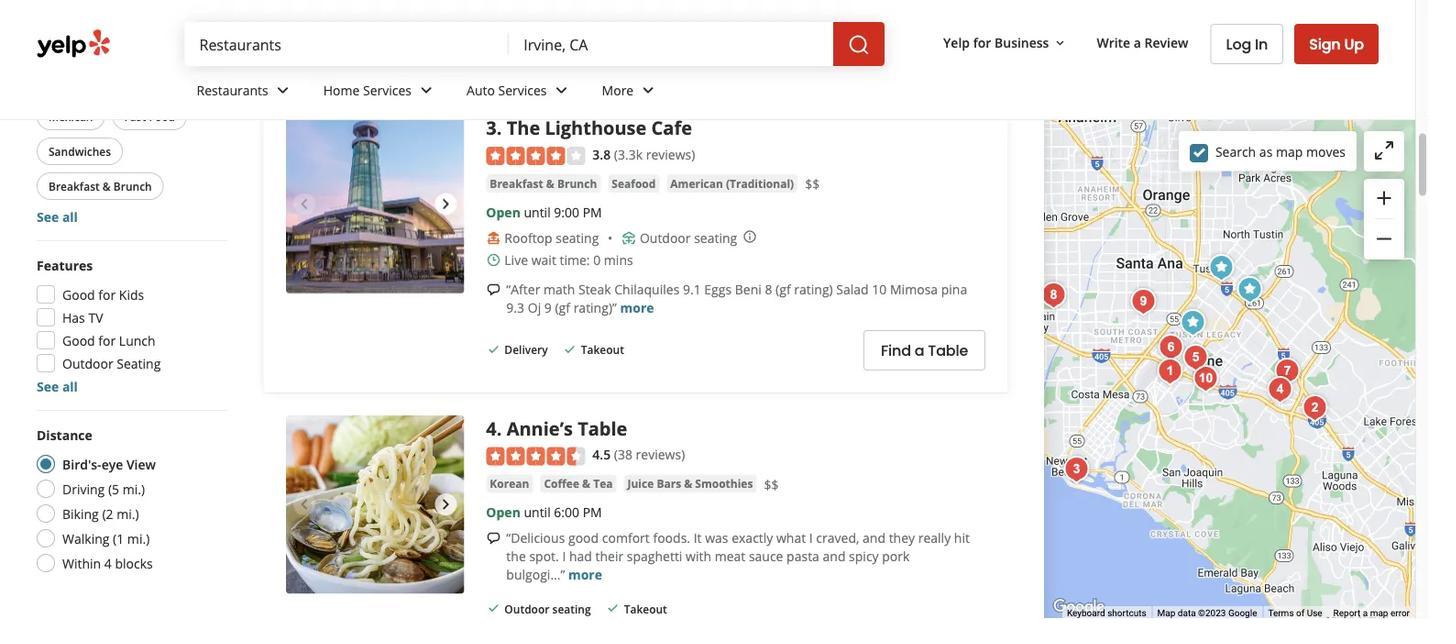 Task type: describe. For each thing, give the bounding box(es) containing it.
outdoor inside group
[[62, 355, 113, 372]]

2 all from the top
[[62, 377, 78, 395]]

see all group
[[33, 73, 227, 226]]

$$ for annie's table
[[764, 475, 779, 493]]

moves
[[1307, 143, 1346, 160]]

spicy
[[849, 547, 879, 565]]

16 checkmark v2 image for takeout
[[606, 601, 621, 616]]

steak
[[579, 280, 611, 298]]

comfort
[[602, 529, 650, 547]]

lighthouse
[[545, 115, 647, 140]]

coffee & tea
[[544, 476, 613, 491]]

write a review link
[[1090, 26, 1196, 59]]

. for 3
[[497, 115, 502, 140]]

good for lunch
[[62, 332, 156, 349]]

a for find
[[915, 340, 925, 361]]

pm for lighthouse
[[583, 203, 602, 221]]

write
[[1097, 34, 1131, 51]]

search image
[[848, 34, 871, 56]]

. for 4
[[497, 415, 502, 441]]

4 inside option group
[[104, 554, 112, 572]]

1 horizontal spatial breakfast & brunch button
[[486, 174, 601, 193]]

the
[[507, 115, 540, 140]]

start
[[890, 40, 924, 61]]

their
[[596, 547, 624, 565]]

map data ©2023 google
[[1158, 608, 1258, 619]]

3
[[486, 115, 497, 140]]

pasta
[[787, 547, 820, 565]]

walking
[[62, 530, 110, 547]]

auto services
[[467, 81, 547, 99]]

breakfast & brunch link
[[486, 174, 601, 193]]

see inside group
[[37, 208, 59, 225]]

features
[[37, 256, 93, 274]]

sandwiches button
[[37, 138, 123, 165]]

terms of use link
[[1269, 608, 1323, 619]]

start order link
[[872, 30, 986, 70]]

takeout for delivery
[[581, 342, 625, 357]]

©2023
[[1199, 608, 1227, 619]]

within 4 blocks
[[62, 554, 153, 572]]

for for business
[[974, 34, 992, 51]]

annie's table image
[[1263, 371, 1299, 408]]

0
[[594, 251, 601, 268]]

really
[[919, 529, 951, 547]]

nep cafe by kei concepts image
[[1036, 277, 1073, 314]]

keyboard shortcuts button
[[1068, 607, 1147, 619]]

more link for their
[[569, 566, 603, 583]]

16 chevron down v2 image
[[1053, 36, 1068, 50]]

use
[[1308, 608, 1323, 619]]

1 horizontal spatial 4
[[486, 415, 497, 441]]

map for moves
[[1277, 143, 1304, 160]]

16 clock v2 image
[[486, 252, 501, 267]]

blocks
[[115, 554, 153, 572]]

sign
[[1310, 33, 1341, 54]]

open for annie's table
[[486, 503, 521, 521]]

0 horizontal spatial table
[[578, 415, 628, 441]]

the lighthouse cafe link
[[507, 115, 692, 140]]

expand map image
[[1374, 139, 1396, 161]]

pina
[[942, 280, 968, 298]]

group containing features
[[31, 256, 227, 395]]

until for annie's
[[524, 503, 551, 521]]

amazon fresh image
[[1232, 271, 1269, 308]]

the
[[507, 547, 526, 565]]

they
[[889, 529, 915, 547]]

more for rating)"
[[621, 298, 655, 316]]

sandwiches
[[49, 144, 111, 159]]

see all for group containing features
[[37, 377, 78, 395]]

coffee & tea button
[[541, 475, 617, 493]]

zoom out image
[[1374, 228, 1396, 250]]

time:
[[560, 251, 590, 268]]

breakfast inside see all group
[[49, 178, 100, 194]]

business categories element
[[182, 66, 1379, 119]]

log in link
[[1211, 24, 1284, 64]]

seating for 16 rooftop seating v2 image
[[556, 229, 599, 246]]

0 vertical spatial outdoor seating
[[505, 42, 591, 57]]

live wait time: 0 mins
[[505, 251, 633, 268]]

report a map error link
[[1334, 608, 1411, 619]]

mi.) for biking (2 mi.)
[[117, 505, 139, 522]]

restaurants link
[[182, 66, 309, 119]]

mi.) for walking (1 mi.)
[[127, 530, 150, 547]]

maldon's bistro image
[[1153, 329, 1190, 366]]

bird's-eye view
[[62, 455, 156, 473]]

1 vertical spatial (gf
[[555, 298, 571, 316]]

outdoor up auto services link
[[505, 42, 550, 57]]

distance
[[37, 426, 92, 443]]

open until 6:00 pm
[[486, 503, 602, 521]]

american (traditional) button
[[667, 174, 798, 193]]

1 horizontal spatial the lighthouse cafe image
[[1059, 451, 1096, 488]]

chilaquiles
[[615, 280, 680, 298]]

google image
[[1049, 595, 1110, 619]]

map
[[1158, 608, 1176, 619]]

report a map error
[[1334, 608, 1411, 619]]

up
[[1345, 33, 1365, 54]]

3 . the lighthouse cafe
[[486, 115, 692, 140]]

juice bars & smoothies button
[[624, 475, 757, 493]]

more
[[602, 81, 634, 99]]

next image for 3 . the lighthouse cafe
[[435, 193, 457, 215]]

meat
[[715, 547, 746, 565]]

see all button for group containing features
[[37, 377, 78, 395]]

annie's table image
[[286, 415, 464, 594]]

all inside group
[[62, 208, 78, 225]]

none field the find
[[199, 34, 495, 54]]

it
[[694, 529, 702, 547]]

(38
[[614, 446, 633, 463]]

map region
[[1036, 62, 1430, 619]]

wait
[[532, 251, 557, 268]]

1 horizontal spatial group
[[1365, 179, 1405, 260]]

yelp
[[944, 34, 970, 51]]

3.8 star rating image
[[486, 147, 586, 165]]

juice bars & smoothies
[[628, 476, 753, 491]]

outdoor right the 16 outdoor seating v2 icon
[[640, 229, 691, 246]]

4.5 star rating image
[[486, 447, 586, 465]]

bars
[[657, 476, 682, 491]]

sign up link
[[1295, 24, 1379, 64]]

home services
[[324, 81, 412, 99]]

poached kitchen image
[[1178, 339, 1215, 376]]

4.5
[[593, 446, 611, 463]]

write a review
[[1097, 34, 1189, 51]]

american (traditional) link
[[667, 174, 798, 193]]

delivery
[[505, 342, 548, 357]]

0 vertical spatial i
[[810, 529, 813, 547]]

pork
[[883, 547, 910, 565]]

yelp for business
[[944, 34, 1050, 51]]

home services link
[[309, 66, 452, 119]]

0 vertical spatial and
[[87, 24, 110, 42]]

keyboard shortcuts
[[1068, 608, 1147, 619]]

keyboard
[[1068, 608, 1106, 619]]

16 checkmark v2 image for outdoor seating
[[486, 601, 501, 616]]

map for error
[[1371, 608, 1389, 619]]

until for the
[[524, 203, 551, 221]]

mimosa
[[891, 280, 938, 298]]

0 horizontal spatial breakfast & brunch button
[[37, 172, 164, 200]]

a for write
[[1134, 34, 1142, 51]]

juice
[[628, 476, 654, 491]]

log in
[[1227, 34, 1269, 55]]

as
[[1260, 143, 1273, 160]]

24 chevron down v2 image for home services
[[416, 79, 438, 101]]

9.3
[[507, 298, 525, 316]]

24 chevron down v2 image for restaurants
[[272, 79, 294, 101]]

eye
[[101, 455, 123, 473]]

takeout for outdoor seating
[[624, 601, 668, 616]]



Task type: vqa. For each thing, say whether or not it's contained in the screenshot.
Female radio
no



Task type: locate. For each thing, give the bounding box(es) containing it.
reviews) for 4 . annie's table
[[636, 446, 685, 463]]

good for good for kids
[[62, 286, 95, 303]]

16 checkmark v2 image
[[486, 342, 501, 357], [563, 342, 578, 357]]

good down has tv
[[62, 332, 95, 349]]

mexican
[[49, 109, 93, 124]]

next image
[[435, 193, 457, 215], [435, 494, 457, 516]]

None field
[[199, 34, 495, 54], [524, 34, 819, 54]]

0 horizontal spatial the lighthouse cafe image
[[286, 115, 464, 293]]

1 vertical spatial more
[[569, 566, 603, 583]]

breakfast & brunch down 3.8 star rating image
[[490, 176, 597, 191]]

& for coffee & tea button
[[583, 476, 591, 491]]

breakfast down sandwiches button
[[49, 178, 100, 194]]

0 horizontal spatial none field
[[199, 34, 495, 54]]

16 outdoor seating v2 image
[[622, 230, 636, 245]]

16 checkmark v2 image
[[486, 601, 501, 616], [606, 601, 621, 616]]

1 slideshow element from the top
[[286, 115, 464, 293]]

i
[[810, 529, 813, 547], [563, 547, 566, 565]]

slideshow element for 4
[[286, 415, 464, 594]]

0 horizontal spatial 24 chevron down v2 image
[[551, 79, 573, 101]]

driving
[[62, 480, 105, 498]]

1 vertical spatial see all button
[[37, 377, 78, 395]]

table up 4.5
[[578, 415, 628, 441]]

2 vertical spatial a
[[1364, 608, 1369, 619]]

1 vertical spatial good
[[62, 332, 95, 349]]

cafe naderi image
[[1188, 360, 1225, 397]]

& left tea
[[583, 476, 591, 491]]

1 vertical spatial more link
[[569, 566, 603, 583]]

hot
[[62, 24, 84, 42]]

korean link
[[486, 475, 533, 493]]

1 horizontal spatial table
[[929, 340, 969, 361]]

previous image for 3
[[294, 193, 316, 215]]

auto services link
[[452, 66, 588, 119]]

0 vertical spatial the lighthouse cafe image
[[286, 115, 464, 293]]

a for report
[[1364, 608, 1369, 619]]

see all
[[37, 208, 78, 225], [37, 377, 78, 395]]

0 horizontal spatial map
[[1277, 143, 1304, 160]]

table right find
[[929, 340, 969, 361]]

until
[[524, 203, 551, 221], [524, 503, 551, 521]]

group
[[1365, 179, 1405, 260], [31, 256, 227, 395]]

2 see from the top
[[37, 377, 59, 395]]

1 see all from the top
[[37, 208, 78, 225]]

open until 9:00 pm
[[486, 203, 602, 221]]

previous image
[[294, 193, 316, 215], [294, 494, 316, 516]]

1 see from the top
[[37, 208, 59, 225]]

1 vertical spatial a
[[915, 340, 925, 361]]

0 vertical spatial until
[[524, 203, 551, 221]]

1 16 speech v2 image from the top
[[486, 282, 501, 297]]

2 vertical spatial outdoor seating
[[505, 601, 591, 616]]

16 speech v2 image
[[486, 282, 501, 297], [486, 531, 501, 546]]

1 vertical spatial for
[[98, 286, 116, 303]]

1 all from the top
[[62, 208, 78, 225]]

1 horizontal spatial (gf
[[776, 280, 791, 298]]

and right hot
[[87, 24, 110, 42]]

seating for 16 checkmark v2 image corresponding to outdoor seating
[[553, 601, 591, 616]]

1 horizontal spatial breakfast & brunch
[[490, 176, 597, 191]]

1 vertical spatial mi.)
[[117, 505, 139, 522]]

see all up distance
[[37, 377, 78, 395]]

0 vertical spatial $$
[[805, 175, 820, 193]]

24 chevron down v2 image right "more"
[[638, 79, 660, 101]]

$$ right (traditional)
[[805, 175, 820, 193]]

0 vertical spatial more link
[[621, 298, 655, 316]]

mi.) right (1
[[127, 530, 150, 547]]

1 services from the left
[[363, 81, 412, 99]]

16 checkmark v2 image for takeout
[[563, 342, 578, 357]]

open
[[486, 203, 521, 221], [486, 503, 521, 521]]

pm right "9:00"
[[583, 203, 602, 221]]

aria kitchen image
[[1153, 353, 1189, 390]]

16 rooftop seating v2 image
[[486, 230, 501, 245]]

takeout down rating)"
[[581, 342, 625, 357]]

for for lunch
[[98, 332, 116, 349]]

was
[[705, 529, 729, 547]]

good
[[62, 286, 95, 303], [62, 332, 95, 349]]

food
[[149, 109, 175, 124]]

i right what
[[810, 529, 813, 547]]

1 24 chevron down v2 image from the left
[[551, 79, 573, 101]]

0 vertical spatial pm
[[583, 203, 602, 221]]

2 16 checkmark v2 image from the left
[[563, 342, 578, 357]]

0 horizontal spatial (gf
[[555, 298, 571, 316]]

2 services from the left
[[499, 81, 547, 99]]

search as map moves
[[1216, 143, 1346, 160]]

0 horizontal spatial 24 chevron down v2 image
[[272, 79, 294, 101]]

& up "open until 9:00 pm"
[[546, 176, 555, 191]]

(gf right '8' on the top right of the page
[[776, 280, 791, 298]]

beni
[[735, 280, 762, 298]]

for up 'outdoor seating'
[[98, 332, 116, 349]]

None search field
[[185, 22, 889, 66]]

& down sandwiches button
[[103, 178, 111, 194]]

2 24 chevron down v2 image from the left
[[638, 79, 660, 101]]

1 vertical spatial pm
[[583, 503, 602, 521]]

1 24 chevron down v2 image from the left
[[272, 79, 294, 101]]

1 horizontal spatial more link
[[621, 298, 655, 316]]

open up 16 rooftop seating v2 image
[[486, 203, 521, 221]]

more link for rating)"
[[621, 298, 655, 316]]

juice bars & smoothies link
[[624, 475, 757, 493]]

more down the had
[[569, 566, 603, 583]]

0 vertical spatial see all
[[37, 208, 78, 225]]

0 vertical spatial map
[[1277, 143, 1304, 160]]

16 checkmark v2 image right delivery at the left of page
[[563, 342, 578, 357]]

9.1
[[683, 280, 701, 298]]

none field up more link
[[524, 34, 819, 54]]

live
[[505, 251, 528, 268]]

16 speech v2 image left ""delicious"
[[486, 531, 501, 546]]

1 horizontal spatial brunch
[[558, 176, 597, 191]]

0 vertical spatial takeout
[[581, 342, 625, 357]]

1 none field from the left
[[199, 34, 495, 54]]

the lighthouse cafe image
[[286, 115, 464, 293], [1059, 451, 1096, 488]]

1 vertical spatial the lighthouse cafe image
[[1059, 451, 1096, 488]]

0 vertical spatial table
[[929, 340, 969, 361]]

3.8 (3.3k reviews)
[[593, 145, 696, 163]]

1 next image from the top
[[435, 193, 457, 215]]

more link down the had
[[569, 566, 603, 583]]

services for home services
[[363, 81, 412, 99]]

see up distance
[[37, 377, 59, 395]]

lunch
[[119, 332, 156, 349]]

pm for table
[[583, 503, 602, 521]]

for inside button
[[974, 34, 992, 51]]

open down korean link on the bottom
[[486, 503, 521, 521]]

see all button inside group
[[37, 377, 78, 395]]

option group containing distance
[[31, 426, 227, 578]]

more link down chilaquiles
[[621, 298, 655, 316]]

1 16 checkmark v2 image from the left
[[486, 601, 501, 616]]

until up rooftop
[[524, 203, 551, 221]]

outdoor down bulgogi…"
[[505, 601, 550, 616]]

breakfast & brunch
[[490, 176, 597, 191], [49, 178, 152, 194]]

0 horizontal spatial i
[[563, 547, 566, 565]]

16 checkmark v2 image left delivery at the left of page
[[486, 342, 501, 357]]

has tv
[[62, 309, 103, 326]]

1 horizontal spatial none field
[[524, 34, 819, 54]]

0 vertical spatial next image
[[435, 193, 457, 215]]

services right home
[[363, 81, 412, 99]]

4 left "annie's"
[[486, 415, 497, 441]]

0 horizontal spatial breakfast & brunch
[[49, 178, 152, 194]]

mi.)
[[123, 480, 145, 498], [117, 505, 139, 522], [127, 530, 150, 547]]

0 horizontal spatial a
[[915, 340, 925, 361]]

mexican button
[[37, 103, 105, 130]]

good
[[569, 529, 599, 547]]

1 see all button from the top
[[37, 208, 78, 225]]

breakfast & brunch button up "open until 9:00 pm"
[[486, 174, 601, 193]]

american
[[671, 176, 724, 191]]

1 previous image from the top
[[294, 193, 316, 215]]

0 horizontal spatial 16 checkmark v2 image
[[486, 342, 501, 357]]

zoom in image
[[1374, 187, 1396, 209]]

1 vertical spatial takeout
[[624, 601, 668, 616]]

8
[[765, 280, 773, 298]]

2 pm from the top
[[583, 503, 602, 521]]

table
[[929, 340, 969, 361], [578, 415, 628, 441]]

1 vertical spatial map
[[1371, 608, 1389, 619]]

a
[[1134, 34, 1142, 51], [915, 340, 925, 361], [1364, 608, 1369, 619]]

walking (1 mi.)
[[62, 530, 150, 547]]

2 slideshow element from the top
[[286, 415, 464, 594]]

1 horizontal spatial 16 checkmark v2 image
[[563, 342, 578, 357]]

fast food button
[[112, 103, 187, 130]]

$$ for the lighthouse cafe
[[805, 175, 820, 193]]

(gf
[[776, 280, 791, 298], [555, 298, 571, 316]]

2 see all from the top
[[37, 377, 78, 395]]

reviews) up bars
[[636, 446, 685, 463]]

more for their
[[569, 566, 603, 583]]

brunch inside see all group
[[114, 178, 152, 194]]

foods.
[[653, 529, 691, 547]]

mi.) right (5 in the bottom of the page
[[123, 480, 145, 498]]

1 vertical spatial until
[[524, 503, 551, 521]]

none field near
[[524, 34, 819, 54]]

0 horizontal spatial 4
[[104, 554, 112, 572]]

mi.) right (2
[[117, 505, 139, 522]]

1 until from the top
[[524, 203, 551, 221]]

log
[[1227, 34, 1252, 55]]

24 chevron down v2 image up the 3 . the lighthouse cafe
[[551, 79, 573, 101]]

0 vertical spatial see all button
[[37, 208, 78, 225]]

4 . annie's table
[[486, 415, 628, 441]]

map left error
[[1371, 608, 1389, 619]]

see all inside group
[[37, 208, 78, 225]]

terms
[[1269, 608, 1295, 619]]

1 pm from the top
[[583, 203, 602, 221]]

24 chevron down v2 image inside restaurants link
[[272, 79, 294, 101]]

takeout down spaghetti
[[624, 601, 668, 616]]

reviews) down cafe
[[646, 145, 696, 163]]

Near text field
[[524, 34, 819, 54]]

what
[[777, 529, 806, 547]]

brunch up "9:00"
[[558, 176, 597, 191]]

0 vertical spatial 4
[[486, 415, 497, 441]]

restaurants
[[197, 81, 268, 99]]

0 vertical spatial see
[[37, 208, 59, 225]]

1 horizontal spatial map
[[1371, 608, 1389, 619]]

2 vertical spatial mi.)
[[127, 530, 150, 547]]

0 vertical spatial open
[[486, 203, 521, 221]]

outdoor seating down bulgogi…"
[[505, 601, 591, 616]]

24 chevron down v2 image inside auto services link
[[551, 79, 573, 101]]

rating)
[[795, 280, 833, 298]]

salad
[[837, 280, 869, 298]]

reviews)
[[646, 145, 696, 163], [636, 446, 685, 463]]

1 vertical spatial previous image
[[294, 494, 316, 516]]

services up the
[[499, 81, 547, 99]]

"delicious good comfort foods. it was exactly what i craved, and they really hit the spot. i had their spaghetti with meat sauce pasta and spicy pork bulgogi…"
[[507, 529, 970, 583]]

see all button up distance
[[37, 377, 78, 395]]

see all up features at the left of the page
[[37, 208, 78, 225]]

a inside the write a review link
[[1134, 34, 1142, 51]]

(1
[[113, 530, 124, 547]]

seating down bulgogi…"
[[553, 601, 591, 616]]

24 chevron down v2 image inside 'home services' link
[[416, 79, 438, 101]]

1 vertical spatial table
[[578, 415, 628, 441]]

1 good from the top
[[62, 286, 95, 303]]

2 16 checkmark v2 image from the left
[[606, 601, 621, 616]]

2 open from the top
[[486, 503, 521, 521]]

hot and new
[[62, 24, 141, 42]]

1 vertical spatial all
[[62, 377, 78, 395]]

0 horizontal spatial 16 checkmark v2 image
[[486, 601, 501, 616]]

takeout
[[581, 342, 625, 357], [624, 601, 668, 616]]

seating for the 16 outdoor seating v2 icon
[[694, 229, 738, 246]]

0 horizontal spatial breakfast
[[49, 178, 100, 194]]

bulgogi…"
[[507, 566, 565, 583]]

0 vertical spatial reviews)
[[646, 145, 696, 163]]

breakfast & brunch button down sandwiches button
[[37, 172, 164, 200]]

a right find
[[915, 340, 925, 361]]

1 vertical spatial see
[[37, 377, 59, 395]]

of
[[1297, 608, 1305, 619]]

data
[[1178, 608, 1197, 619]]

0 vertical spatial previous image
[[294, 193, 316, 215]]

0 vertical spatial all
[[62, 208, 78, 225]]

4.5 (38 reviews)
[[593, 446, 685, 463]]

1 horizontal spatial breakfast
[[490, 176, 544, 191]]

1 vertical spatial open
[[486, 503, 521, 521]]

1 horizontal spatial a
[[1134, 34, 1142, 51]]

2 see all button from the top
[[37, 377, 78, 395]]

denny's image
[[1204, 249, 1241, 286]]

craved,
[[817, 529, 860, 547]]

search
[[1216, 143, 1257, 160]]

4 down walking (1 mi.) at the left of the page
[[104, 554, 112, 572]]

coffee
[[544, 476, 580, 491]]

review
[[1145, 34, 1189, 51]]

0 vertical spatial slideshow element
[[286, 115, 464, 293]]

until up ""delicious"
[[524, 503, 551, 521]]

services for auto services
[[499, 81, 547, 99]]

a right report
[[1364, 608, 1369, 619]]

mi.) for driving (5 mi.)
[[123, 480, 145, 498]]

"after math  steak chilaquiles 9.1 eggs beni 8 (gf rating) salad 10 mimosa pina 9.3 oj 9 (gf rating)"
[[507, 280, 968, 316]]

brodard express image
[[1126, 283, 1163, 320]]

16 speech v2 image down 16 clock v2 icon
[[486, 282, 501, 297]]

tv
[[88, 309, 103, 326]]

0 horizontal spatial $$
[[764, 475, 779, 493]]

0 horizontal spatial and
[[87, 24, 110, 42]]

see all button for see all group
[[37, 208, 78, 225]]

outdoor down good for lunch
[[62, 355, 113, 372]]

seafood button
[[608, 174, 660, 193]]

. left "annie's"
[[497, 415, 502, 441]]

none field up home
[[199, 34, 495, 54]]

1 horizontal spatial $$
[[805, 175, 820, 193]]

& inside see all group
[[103, 178, 111, 194]]

for left kids
[[98, 286, 116, 303]]

for for kids
[[98, 286, 116, 303]]

24 chevron down v2 image
[[272, 79, 294, 101], [416, 79, 438, 101]]

0 vertical spatial mi.)
[[123, 480, 145, 498]]

24 chevron down v2 image
[[551, 79, 573, 101], [638, 79, 660, 101]]

tea
[[594, 476, 613, 491]]

breakfast
[[490, 176, 544, 191], [49, 178, 100, 194]]

& for breakfast & brunch button to the right
[[546, 176, 555, 191]]

outdoor seating up 9.1
[[640, 229, 738, 246]]

slideshow element for 3
[[286, 115, 464, 293]]

1 vertical spatial 16 speech v2 image
[[486, 531, 501, 546]]

see all button up features at the left of the page
[[37, 208, 78, 225]]

outdoor seating for 16 checkmark v2 image corresponding to outdoor seating
[[505, 601, 591, 616]]

brunch
[[558, 176, 597, 191], [114, 178, 152, 194]]

good up has tv
[[62, 286, 95, 303]]

driving (5 mi.)
[[62, 480, 145, 498]]

see all for see all group
[[37, 208, 78, 225]]

find a table
[[881, 340, 969, 361]]

outdoor seating up auto services link
[[505, 42, 591, 57]]

16 speech v2 image for "delicious
[[486, 531, 501, 546]]

"delicious
[[507, 529, 565, 547]]

24 chevron down v2 image for auto services
[[551, 79, 573, 101]]

open for the lighthouse cafe
[[486, 203, 521, 221]]

24 chevron down v2 image for more
[[638, 79, 660, 101]]

2 . from the top
[[497, 415, 502, 441]]

annie's
[[507, 415, 573, 441]]

next image for 4 . annie's table
[[435, 494, 457, 516]]

1 horizontal spatial 24 chevron down v2 image
[[416, 79, 438, 101]]

eggs
[[705, 280, 732, 298]]

breakfast down 3.8 star rating image
[[490, 176, 544, 191]]

good for good for lunch
[[62, 332, 95, 349]]

google
[[1229, 608, 1258, 619]]

16 speech v2 image for "after
[[486, 282, 501, 297]]

info icon image
[[743, 229, 758, 244], [743, 229, 758, 244]]

seating up time:
[[556, 229, 599, 246]]

and down craved, at the bottom of the page
[[823, 547, 846, 565]]

16 checkmark v2 image for delivery
[[486, 342, 501, 357]]

see up features at the left of the page
[[37, 208, 59, 225]]

for right yelp
[[974, 34, 992, 51]]

bird's-
[[62, 455, 101, 473]]

outdoor seating for the 16 outdoor seating v2 icon
[[640, 229, 738, 246]]

2 previous image from the top
[[294, 494, 316, 516]]

& for the leftmost breakfast & brunch button
[[103, 178, 111, 194]]

terms of use
[[1269, 608, 1323, 619]]

burnt crumbs image
[[1297, 390, 1334, 427]]

1 vertical spatial $$
[[764, 475, 779, 493]]

breakfast & brunch down sandwiches button
[[49, 178, 152, 194]]

& right bars
[[684, 476, 693, 491]]

1 16 checkmark v2 image from the left
[[486, 342, 501, 357]]

2 16 speech v2 image from the top
[[486, 531, 501, 546]]

seating up eggs
[[694, 229, 738, 246]]

and up spicy
[[863, 529, 886, 547]]

previous image for 4
[[294, 494, 316, 516]]

reviews) for 3 . the lighthouse cafe
[[646, 145, 696, 163]]

error
[[1391, 608, 1411, 619]]

seating up auto services link
[[553, 42, 591, 57]]

start order
[[890, 40, 969, 61]]

2 horizontal spatial a
[[1364, 608, 1369, 619]]

option group
[[31, 426, 227, 578]]

had
[[570, 547, 592, 565]]

rating)"
[[574, 298, 617, 316]]

0 horizontal spatial brunch
[[114, 178, 152, 194]]

korean
[[490, 476, 530, 491]]

1 vertical spatial outdoor seating
[[640, 229, 738, 246]]

seafood
[[612, 176, 656, 191]]

1 horizontal spatial 24 chevron down v2 image
[[638, 79, 660, 101]]

coffee & tea link
[[541, 475, 617, 493]]

slideshow element
[[286, 115, 464, 293], [286, 415, 464, 594]]

breakfast & brunch inside see all group
[[49, 178, 152, 194]]

2 until from the top
[[524, 503, 551, 521]]

hit
[[955, 529, 970, 547]]

1 horizontal spatial services
[[499, 81, 547, 99]]

0 vertical spatial .
[[497, 115, 502, 140]]

view
[[126, 455, 156, 473]]

2 24 chevron down v2 image from the left
[[416, 79, 438, 101]]

1 vertical spatial see all
[[37, 377, 78, 395]]

0 vertical spatial for
[[974, 34, 992, 51]]

rooftop seating
[[505, 229, 599, 246]]

all down 'outdoor seating'
[[62, 377, 78, 395]]

see all inside group
[[37, 377, 78, 395]]

1 . from the top
[[497, 115, 502, 140]]

2 horizontal spatial and
[[863, 529, 886, 547]]

1 vertical spatial slideshow element
[[286, 415, 464, 594]]

brunch inside breakfast & brunch link
[[558, 176, 597, 191]]

1 vertical spatial i
[[563, 547, 566, 565]]

outdoor seating
[[62, 355, 161, 372]]

24 chevron down v2 image inside more link
[[638, 79, 660, 101]]

0 horizontal spatial more
[[569, 566, 603, 583]]

all up features at the left of the page
[[62, 208, 78, 225]]

1 horizontal spatial and
[[823, 547, 846, 565]]

outdoor
[[505, 42, 550, 57], [640, 229, 691, 246], [62, 355, 113, 372], [505, 601, 550, 616]]

fast food
[[124, 109, 175, 124]]

2 none field from the left
[[524, 34, 819, 54]]

24 chevron down v2 image right restaurants
[[272, 79, 294, 101]]

24 chevron down v2 image left auto on the left top of page
[[416, 79, 438, 101]]

map right as
[[1277, 143, 1304, 160]]

2 good from the top
[[62, 332, 95, 349]]

. left the
[[497, 115, 502, 140]]

taco bell image
[[1175, 305, 1212, 341]]

2 vertical spatial for
[[98, 332, 116, 349]]

report
[[1334, 608, 1361, 619]]

0 vertical spatial 16 speech v2 image
[[486, 282, 501, 297]]

brunch down sandwiches button
[[114, 178, 152, 194]]

(gf right 9
[[555, 298, 571, 316]]

0 horizontal spatial services
[[363, 81, 412, 99]]

a inside find a table link
[[915, 340, 925, 361]]

a right write
[[1134, 34, 1142, 51]]

0 horizontal spatial group
[[31, 256, 227, 395]]

0 vertical spatial good
[[62, 286, 95, 303]]

2 next image from the top
[[435, 494, 457, 516]]

everyday eatery image
[[1270, 353, 1307, 390]]

Find text field
[[199, 34, 495, 54]]

1 open from the top
[[486, 203, 521, 221]]

pm right 6:00
[[583, 503, 602, 521]]

services
[[363, 81, 412, 99], [499, 81, 547, 99]]

1 horizontal spatial 16 checkmark v2 image
[[606, 601, 621, 616]]

1 vertical spatial next image
[[435, 494, 457, 516]]

0 horizontal spatial more link
[[569, 566, 603, 583]]

i left the had
[[563, 547, 566, 565]]

more down chilaquiles
[[621, 298, 655, 316]]

0 vertical spatial (gf
[[776, 280, 791, 298]]

1 vertical spatial reviews)
[[636, 446, 685, 463]]

$$ right smoothies
[[764, 475, 779, 493]]



